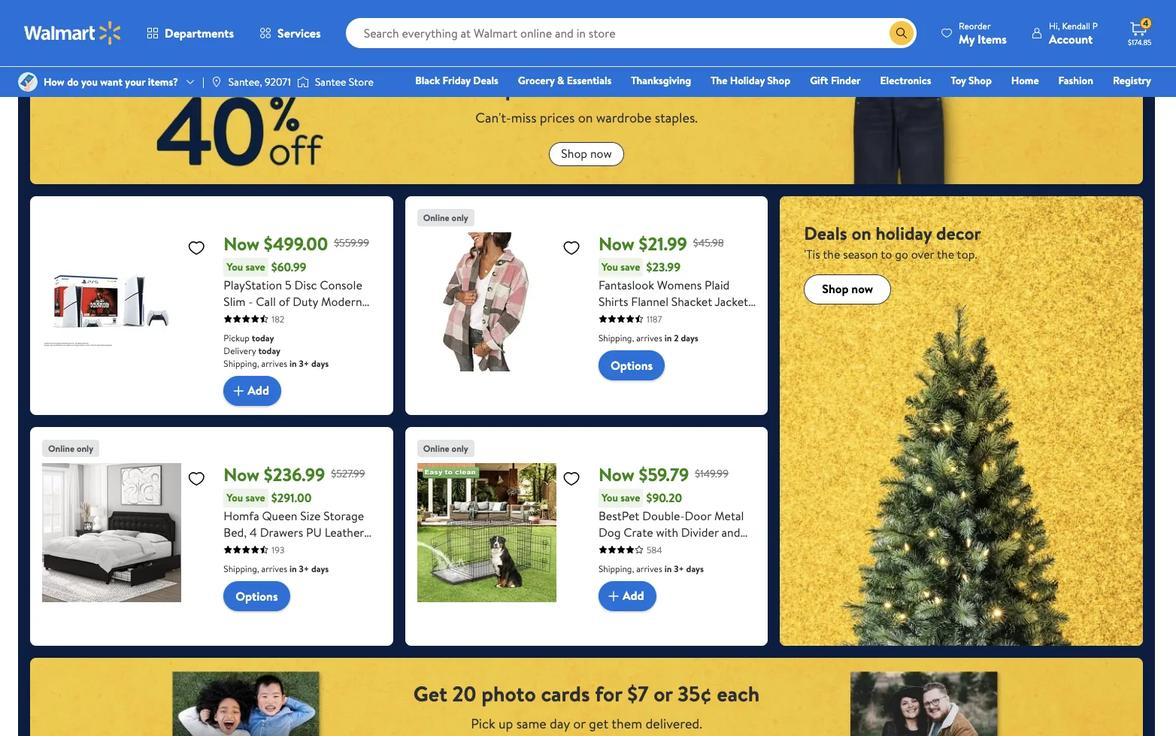 Task type: locate. For each thing, give the bounding box(es) containing it.
0 horizontal spatial shop now button
[[549, 142, 624, 166]]

shipping, arrives in 3+ days for $236.99
[[224, 562, 329, 575]]

1 vertical spatial options
[[236, 588, 278, 604]]

you inside you save $23.99 fantaslook womens plaid shirts flannel shacket jacket long sleeve button down boyfriend shirt coats, m
[[602, 259, 618, 274]]

pickup today delivery today shipping, arrives in 3+ days
[[224, 331, 329, 370]]

warfare
[[224, 310, 265, 326]]

0 horizontal spatial or
[[573, 714, 586, 733]]

0 horizontal spatial deals
[[473, 73, 498, 88]]

0 vertical spatial add
[[248, 382, 269, 399]]

1 vertical spatial or
[[573, 714, 586, 733]]

0 horizontal spatial options
[[236, 588, 278, 604]]

large,
[[637, 540, 668, 557]]

0 horizontal spatial options link
[[224, 581, 290, 611]]

4 right the 'bed,'
[[250, 524, 257, 540]]

0 horizontal spatial black
[[287, 573, 315, 590]]

1 vertical spatial options link
[[224, 581, 290, 611]]

options link inside now $21.99 group
[[599, 350, 665, 380]]

metal
[[714, 507, 744, 524]]

up
[[499, 714, 513, 733]]

decor
[[936, 220, 981, 246]]

modern
[[321, 293, 362, 310]]

now down season
[[851, 281, 873, 297]]

shacket
[[671, 293, 712, 310]]

shop
[[767, 73, 790, 88], [969, 73, 992, 88], [561, 145, 587, 162], [822, 281, 849, 297]]

only inside now $236.99 group
[[77, 442, 93, 455]]

deals on holiday decor 'tis the season to go over the top.
[[804, 220, 981, 262]]

arrives down "584"
[[636, 562, 662, 575]]

0 vertical spatial deals
[[473, 73, 498, 88]]

with up "584"
[[656, 524, 678, 540]]

now $59.79 group
[[417, 439, 756, 634]]

1 horizontal spatial black
[[415, 73, 440, 88]]

black inside you save $291.00 homfa queen size storage bed, 4 drawers pu leather platform bed frame with adjustable upholstered headboard, black
[[287, 573, 315, 590]]

on right prices at left
[[578, 108, 593, 127]]

you
[[227, 259, 243, 274], [602, 259, 618, 274], [227, 490, 243, 505], [602, 490, 618, 505]]

0 horizontal spatial the
[[823, 246, 840, 262]]

1 vertical spatial deals
[[804, 220, 847, 246]]

add button inside 'now $59.79' group
[[599, 581, 656, 611]]

1 horizontal spatial deals
[[804, 220, 847, 246]]

the left top.
[[937, 246, 954, 262]]

frame
[[296, 540, 328, 557]]

now down wardrobe
[[590, 145, 612, 162]]

to right up
[[522, 73, 542, 102]]

0 horizontal spatial add button
[[224, 376, 281, 406]]

options link for $236.99
[[224, 581, 290, 611]]

arrives inside now $236.99 group
[[261, 562, 287, 575]]

the
[[823, 246, 840, 262], [937, 246, 954, 262]]

1 vertical spatial shop now
[[822, 281, 873, 297]]

gift finder
[[810, 73, 861, 88]]

to inside deals on holiday decor 'tis the season to go over the top.
[[881, 246, 892, 262]]

1 horizontal spatial shop now button
[[804, 274, 891, 304]]

1 horizontal spatial options
[[611, 357, 653, 373]]

shipping, inside now $21.99 group
[[599, 331, 634, 344]]

days down 48"l
[[686, 562, 704, 575]]

upholstered
[[281, 557, 345, 573]]

0 horizontal spatial add
[[248, 382, 269, 399]]

to
[[522, 73, 542, 102], [881, 246, 892, 262]]

in down bundle
[[290, 357, 297, 370]]

3+ down frame
[[299, 562, 309, 575]]

services button
[[247, 15, 334, 51]]

arrives inside 'now $59.79' group
[[636, 562, 662, 575]]

shipping, arrives in 3+ days down 193
[[224, 562, 329, 575]]

on
[[578, 108, 593, 127], [852, 220, 871, 246]]

2 shipping, arrives in 3+ days from the left
[[599, 562, 704, 575]]

4 up $174.85
[[1143, 17, 1149, 29]]

online only
[[423, 211, 468, 224], [48, 442, 93, 455], [423, 442, 468, 455]]

shipping, arrives in 3+ days down "584"
[[599, 562, 704, 575]]

0 vertical spatial 4
[[1143, 17, 1149, 29]]

save inside you save $291.00 homfa queen size storage bed, 4 drawers pu leather platform bed frame with adjustable upholstered headboard, black
[[246, 490, 265, 505]]

save
[[246, 259, 265, 274], [621, 259, 640, 274], [246, 490, 265, 505], [621, 490, 640, 505]]

x-
[[625, 540, 637, 557]]

online only for now $59.79
[[423, 442, 468, 455]]

1 vertical spatial 4
[[250, 524, 257, 540]]

now
[[590, 145, 612, 162], [851, 281, 873, 297]]

or right $7 at the right
[[654, 679, 673, 708]]

deals
[[473, 73, 498, 88], [804, 220, 847, 246]]

boyfriend
[[599, 326, 650, 343]]

black left friday
[[415, 73, 440, 88]]

0 horizontal spatial on
[[578, 108, 593, 127]]

0 vertical spatial add button
[[224, 376, 281, 406]]

shipping, inside now $236.99 group
[[224, 562, 259, 575]]

of
[[279, 293, 290, 310]]

1 horizontal spatial shipping, arrives in 3+ days
[[599, 562, 704, 575]]

now up "homfa"
[[224, 461, 260, 487]]

0 horizontal spatial shipping, arrives in 3+ days
[[224, 562, 329, 575]]

3+ inside 'now $59.79' group
[[674, 562, 684, 575]]

0 horizontal spatial 4
[[250, 524, 257, 540]]

you inside you save $90.20 bestpet double-door metal dog crate with divider and tray, x-large, 48"l
[[602, 490, 618, 505]]

shipping, down tray, on the right of the page
[[599, 562, 634, 575]]

day
[[550, 714, 570, 733]]

shirt
[[653, 326, 678, 343]]

shop now button
[[549, 142, 624, 166], [804, 274, 891, 304]]

the right 'tis
[[823, 246, 840, 262]]

leather
[[325, 524, 364, 540]]

shipping,
[[599, 331, 634, 344], [224, 357, 259, 370], [224, 562, 259, 575], [599, 562, 634, 575]]

bed,
[[224, 524, 247, 540]]

1 horizontal spatial add
[[623, 588, 644, 604]]

wardrobe
[[596, 108, 652, 127]]

shipping, inside 'now $59.79' group
[[599, 562, 634, 575]]

shipping, down long
[[599, 331, 634, 344]]

online inside 'now $59.79' group
[[423, 442, 449, 455]]

0 horizontal spatial shop now
[[561, 145, 612, 162]]

with inside you save $90.20 bestpet double-door metal dog crate with divider and tray, x-large, 48"l
[[656, 524, 678, 540]]

options down boyfriend at right top
[[611, 357, 653, 373]]

you for now $499.00
[[227, 259, 243, 274]]

online
[[423, 211, 449, 224], [48, 442, 75, 455], [423, 442, 449, 455]]

m
[[717, 326, 727, 343]]

shipping, arrives in 3+ days inside now $236.99 group
[[224, 562, 329, 575]]

1 horizontal spatial options link
[[599, 350, 665, 380]]

0 horizontal spatial with
[[331, 540, 354, 557]]

days right '2'
[[681, 331, 698, 344]]

save for $59.79
[[621, 490, 640, 505]]

save inside the you save $60.99 playstation 5 disc console slim - call of duty modern warfare iii bundle
[[246, 259, 265, 274]]

days inside 'now $59.79' group
[[686, 562, 704, 575]]

online only inside now $21.99 group
[[423, 211, 468, 224]]

toy shop link
[[944, 72, 999, 89]]

1 horizontal spatial to
[[881, 246, 892, 262]]

0 vertical spatial options
[[611, 357, 653, 373]]

only inside 'now $59.79' group
[[452, 442, 468, 455]]

walmart image
[[24, 21, 122, 45]]

get 20 photo cards for $7 or 35¢ each pick up same day or get them delivered.
[[413, 679, 760, 733]]

arrives inside now $21.99 group
[[636, 331, 662, 344]]

1 horizontal spatial  image
[[210, 76, 222, 88]]

options link
[[599, 350, 665, 380], [224, 581, 290, 611]]

in inside now $236.99 group
[[290, 562, 297, 575]]

add down x- on the bottom right of the page
[[623, 588, 644, 604]]

items
[[978, 30, 1007, 47]]

1 horizontal spatial or
[[654, 679, 673, 708]]

options link down "adjustable"
[[224, 581, 290, 611]]

add
[[248, 382, 269, 399], [623, 588, 644, 604]]

you up "homfa"
[[227, 490, 243, 505]]

3+ inside now $236.99 group
[[299, 562, 309, 575]]

$60.99
[[271, 259, 306, 275]]

shop now down season
[[822, 281, 873, 297]]

dog
[[599, 524, 621, 540]]

shop right toy
[[969, 73, 992, 88]]

thanksgiving
[[631, 73, 691, 88]]

options link down boyfriend at right top
[[599, 350, 665, 380]]

in inside now $21.99 group
[[665, 331, 672, 344]]

slim
[[224, 293, 246, 310]]

1 vertical spatial shop now button
[[804, 274, 891, 304]]

1 horizontal spatial 4
[[1143, 17, 1149, 29]]

$45.98
[[693, 235, 724, 250]]

you for now $21.99
[[602, 259, 618, 274]]

shop now for 40%
[[561, 145, 612, 162]]

online inside now $21.99 group
[[423, 211, 449, 224]]

denim
[[625, 73, 683, 102]]

0 vertical spatial options link
[[599, 350, 665, 380]]

in inside 'now $59.79' group
[[665, 562, 672, 575]]

now $59.79 $149.99
[[599, 461, 729, 487]]

kendall
[[1062, 19, 1090, 32]]

only for now $236.99
[[77, 442, 93, 455]]

1 horizontal spatial shop now
[[822, 281, 873, 297]]

days for now $236.99
[[311, 562, 329, 575]]

4
[[1143, 17, 1149, 29], [250, 524, 257, 540]]

add button down x- on the bottom right of the page
[[599, 581, 656, 611]]

options inside now $21.99 group
[[611, 357, 653, 373]]

you up fantaslook
[[602, 259, 618, 274]]

1 shipping, arrives in 3+ days from the left
[[224, 562, 329, 575]]

1 horizontal spatial on
[[852, 220, 871, 246]]

grocery & essentials
[[518, 73, 612, 88]]

1 vertical spatial add button
[[599, 581, 656, 611]]

or
[[654, 679, 673, 708], [573, 714, 586, 733]]

1 horizontal spatial the
[[937, 246, 954, 262]]

3+ down bundle
[[299, 357, 309, 370]]

to left go at the right
[[881, 246, 892, 262]]

arrives right delivery
[[261, 357, 287, 370]]

 image right 92071
[[297, 74, 309, 89]]

staples.
[[655, 108, 698, 127]]

add inside 'now $59.79' group
[[623, 588, 644, 604]]

search icon image
[[896, 27, 908, 39]]

add down pickup today delivery today shipping, arrives in 3+ days
[[248, 382, 269, 399]]

today
[[252, 331, 274, 344], [258, 344, 280, 357]]

save up fantaslook
[[621, 259, 640, 274]]

group
[[417, 0, 756, 28]]

reorder my items
[[959, 19, 1007, 47]]

1 vertical spatial to
[[881, 246, 892, 262]]

days down bundle
[[311, 357, 329, 370]]

only for now $59.79
[[452, 442, 468, 455]]

days inside pickup today delivery today shipping, arrives in 3+ days
[[311, 357, 329, 370]]

you up "bestpet"
[[602, 490, 618, 505]]

add to favorites list, bestpet double-door metal dog crate with divider and tray, x-large, 48"l image
[[562, 469, 581, 488]]

3+ down 48"l
[[674, 562, 684, 575]]

how do you want your items?
[[44, 74, 178, 89]]

you save $291.00 homfa queen size storage bed, 4 drawers pu leather platform bed frame with adjustable upholstered headboard, black
[[224, 490, 364, 590]]

or left get
[[573, 714, 586, 733]]

options link inside now $236.99 group
[[224, 581, 290, 611]]

 image left how
[[18, 72, 38, 92]]

1 vertical spatial on
[[852, 220, 871, 246]]

3+ for now $236.99
[[299, 562, 309, 575]]

how
[[44, 74, 65, 89]]

0 horizontal spatial  image
[[18, 72, 38, 92]]

deals inside 'black friday deals' link
[[473, 73, 498, 88]]

save up "homfa"
[[246, 490, 265, 505]]

0 vertical spatial shop now button
[[549, 142, 624, 166]]

save inside you save $23.99 fantaslook womens plaid shirts flannel shacket jacket long sleeve button down boyfriend shirt coats, m
[[621, 259, 640, 274]]

miss
[[511, 108, 537, 127]]

in inside pickup today delivery today shipping, arrives in 3+ days
[[290, 357, 297, 370]]

to inside up to 40% off denim can't-miss prices on wardrobe staples.
[[522, 73, 542, 102]]

1 horizontal spatial with
[[656, 524, 678, 540]]

departments
[[165, 25, 234, 41]]

on inside deals on holiday decor 'tis the season to go over the top.
[[852, 220, 871, 246]]

pu
[[306, 524, 322, 540]]

1 vertical spatial black
[[287, 573, 315, 590]]

1 vertical spatial now
[[851, 281, 873, 297]]

shipping, down the pickup
[[224, 357, 259, 370]]

now $236.99 group
[[42, 439, 381, 634]]

shop now button down prices at left
[[549, 142, 624, 166]]

each
[[717, 679, 760, 708]]

in left '2'
[[665, 331, 672, 344]]

now for now $236.99
[[224, 461, 260, 487]]

now up fantaslook
[[599, 231, 635, 256]]

shop down prices at left
[[561, 145, 587, 162]]

adjustable
[[224, 557, 278, 573]]

 image right | on the top
[[210, 76, 222, 88]]

home
[[1011, 73, 1039, 88]]

shipping, for now $59.79
[[599, 562, 634, 575]]

in down bed
[[290, 562, 297, 575]]

days inside now $21.99 group
[[681, 331, 698, 344]]

save up the playstation
[[246, 259, 265, 274]]

size
[[300, 507, 321, 524]]

0 vertical spatial now
[[590, 145, 612, 162]]

you inside you save $291.00 homfa queen size storage bed, 4 drawers pu leather platform bed frame with adjustable upholstered headboard, black
[[227, 490, 243, 505]]

you inside the you save $60.99 playstation 5 disc console slim - call of duty modern warfare iii bundle
[[227, 259, 243, 274]]

online inside now $236.99 group
[[48, 442, 75, 455]]

with right frame
[[331, 540, 354, 557]]

options inside now $236.99 group
[[236, 588, 278, 604]]

1 horizontal spatial add button
[[599, 581, 656, 611]]

shirts
[[599, 293, 628, 310]]

now $21.99 group
[[417, 208, 756, 403]]

1 vertical spatial add
[[623, 588, 644, 604]]

2 the from the left
[[937, 246, 954, 262]]

save inside you save $90.20 bestpet double-door metal dog crate with divider and tray, x-large, 48"l
[[621, 490, 640, 505]]

0 vertical spatial to
[[522, 73, 542, 102]]

walmart+ link
[[1100, 93, 1158, 110]]

you save $90.20 bestpet double-door metal dog crate with divider and tray, x-large, 48"l
[[599, 490, 744, 557]]

in
[[665, 331, 672, 344], [290, 357, 297, 370], [290, 562, 297, 575], [665, 562, 672, 575]]

1 horizontal spatial now
[[851, 281, 873, 297]]

you up the playstation
[[227, 259, 243, 274]]

black
[[415, 73, 440, 88], [287, 573, 315, 590]]

shop now
[[561, 145, 612, 162], [822, 281, 873, 297]]

thanksgiving link
[[624, 72, 698, 89]]

online only inside now $236.99 group
[[48, 442, 93, 455]]

online for now $21.99
[[423, 211, 449, 224]]

save for $499.00
[[246, 259, 265, 274]]

shipping, for now $236.99
[[224, 562, 259, 575]]

shipping, down the platform
[[224, 562, 259, 575]]

toy shop
[[951, 73, 992, 88]]

shop now button for 40%
[[549, 142, 624, 166]]

grocery
[[518, 73, 555, 88]]

2 horizontal spatial  image
[[297, 74, 309, 89]]

now up "bestpet"
[[599, 461, 635, 487]]

193
[[272, 543, 284, 556]]

days inside now $236.99 group
[[311, 562, 329, 575]]

now up the playstation
[[224, 231, 260, 256]]

add button down delivery
[[224, 376, 281, 406]]

0 horizontal spatial now
[[590, 145, 612, 162]]

storage
[[323, 507, 364, 524]]

0 vertical spatial on
[[578, 108, 593, 127]]

584
[[647, 543, 662, 556]]

bundle
[[281, 310, 317, 326]]

arrives down 1187
[[636, 331, 662, 344]]

 image
[[18, 72, 38, 92], [297, 74, 309, 89], [210, 76, 222, 88]]

with inside you save $291.00 homfa queen size storage bed, 4 drawers pu leather platform bed frame with adjustable upholstered headboard, black
[[331, 540, 354, 557]]

days down frame
[[311, 562, 329, 575]]

0 horizontal spatial to
[[522, 73, 542, 102]]

online only for now $236.99
[[48, 442, 93, 455]]

black down frame
[[287, 573, 315, 590]]

deals inside deals on holiday decor 'tis the season to go over the top.
[[804, 220, 847, 246]]

now for holiday
[[851, 281, 873, 297]]

shop now down prices at left
[[561, 145, 612, 162]]

save up "bestpet"
[[621, 490, 640, 505]]

in down 48"l
[[665, 562, 672, 575]]

only inside now $21.99 group
[[452, 211, 468, 224]]

options link for $21.99
[[599, 350, 665, 380]]

on left holiday
[[852, 220, 871, 246]]

hi,
[[1049, 19, 1060, 32]]

arrives down 193
[[261, 562, 287, 575]]

online only inside 'now $59.79' group
[[423, 442, 468, 455]]

0 vertical spatial shop now
[[561, 145, 612, 162]]

off
[[593, 73, 620, 102]]

$559.99
[[334, 235, 369, 250]]

options down "adjustable"
[[236, 588, 278, 604]]

fantaslook
[[599, 276, 654, 293]]

shipping, arrives in 3+ days inside 'now $59.79' group
[[599, 562, 704, 575]]

one
[[1036, 94, 1059, 109]]

shop now button down season
[[804, 274, 891, 304]]



Task type: describe. For each thing, give the bounding box(es) containing it.
shipping, for now $21.99
[[599, 331, 634, 344]]

online only for now $21.99
[[423, 211, 468, 224]]

4 inside you save $291.00 homfa queen size storage bed, 4 drawers pu leather platform bed frame with adjustable upholstered headboard, black
[[250, 524, 257, 540]]

santee
[[315, 74, 346, 89]]

hi, kendall p account
[[1049, 19, 1098, 47]]

shipping, arrives in 3+ days for $59.79
[[599, 562, 704, 575]]

1187
[[647, 313, 662, 325]]

today right delivery
[[258, 344, 280, 357]]

shop now button for holiday
[[804, 274, 891, 304]]

shipping, inside pickup today delivery today shipping, arrives in 3+ days
[[224, 357, 259, 370]]

account
[[1049, 30, 1093, 47]]

holiday
[[730, 73, 765, 88]]

tray,
[[599, 540, 622, 557]]

add button for $59.79
[[599, 581, 656, 611]]

pickup
[[224, 331, 250, 344]]

electronics
[[880, 73, 931, 88]]

add button for $499.00
[[224, 376, 281, 406]]

prices
[[540, 108, 575, 127]]

 image for santee, 92071
[[210, 76, 222, 88]]

1 the from the left
[[823, 246, 840, 262]]

pick
[[471, 714, 495, 733]]

Walmart Site-Wide search field
[[346, 18, 917, 48]]

$59.79
[[639, 461, 689, 487]]

online for now $59.79
[[423, 442, 449, 455]]

divider
[[681, 524, 719, 540]]

bestpet
[[599, 507, 640, 524]]

call
[[256, 293, 276, 310]]

console
[[320, 276, 362, 293]]

season
[[843, 246, 878, 262]]

plaid
[[705, 276, 730, 293]]

save for $21.99
[[621, 259, 640, 274]]

flannel
[[631, 293, 669, 310]]

shop down season
[[822, 281, 849, 297]]

now for now $59.79
[[599, 461, 635, 487]]

gift finder link
[[803, 72, 867, 89]]

options for $236.99
[[236, 588, 278, 604]]

on inside up to 40% off denim can't-miss prices on wardrobe staples.
[[578, 108, 593, 127]]

 image for santee store
[[297, 74, 309, 89]]

over
[[911, 246, 934, 262]]

5
[[285, 276, 292, 293]]

now $236.99 $527.99
[[224, 461, 365, 487]]

3+ inside pickup today delivery today shipping, arrives in 3+ days
[[299, 357, 309, 370]]

disc
[[294, 276, 317, 293]]

playstation
[[224, 276, 282, 293]]

essentials
[[567, 73, 612, 88]]

services
[[278, 25, 321, 41]]

add to cart image
[[605, 587, 623, 605]]

the holiday shop link
[[704, 72, 797, 89]]

$21.99
[[639, 231, 687, 256]]

0 vertical spatial or
[[654, 679, 673, 708]]

in for now $21.99
[[665, 331, 672, 344]]

$149.99
[[695, 466, 729, 481]]

4 inside 4 $174.85
[[1143, 17, 1149, 29]]

add for $499.00
[[248, 382, 269, 399]]

p
[[1093, 19, 1098, 32]]

arrives inside pickup today delivery today shipping, arrives in 3+ days
[[261, 357, 287, 370]]

womens
[[657, 276, 702, 293]]

days for now $21.99
[[681, 331, 698, 344]]

iii
[[268, 310, 278, 326]]

registry link
[[1106, 72, 1158, 89]]

options for $21.99
[[611, 357, 653, 373]]

electronics link
[[873, 72, 938, 89]]

add for $59.79
[[623, 588, 644, 604]]

days for now $59.79
[[686, 562, 704, 575]]

friday
[[443, 73, 471, 88]]

holiday
[[876, 220, 932, 246]]

queen
[[262, 507, 297, 524]]

black friday deals
[[415, 73, 498, 88]]

add to favorites list, fantaslook womens plaid shirts flannel shacket jacket long sleeve button down boyfriend shirt coats, m image
[[562, 238, 581, 257]]

-
[[248, 293, 253, 310]]

walmart+
[[1106, 94, 1151, 109]]

fashion
[[1058, 73, 1093, 88]]

jacket
[[715, 293, 748, 310]]

delivery
[[224, 344, 256, 357]]

0 vertical spatial black
[[415, 73, 440, 88]]

add to favorites list, playstation 5 disc console slim - call of duty modern warfare iii bundle image
[[188, 238, 206, 257]]

and
[[722, 524, 740, 540]]

in for now $236.99
[[290, 562, 297, 575]]

3+ for now $59.79
[[674, 562, 684, 575]]

long
[[599, 310, 624, 326]]

$174.85
[[1128, 37, 1152, 47]]

santee,
[[228, 74, 262, 89]]

now for now $499.00
[[224, 231, 260, 256]]

you for now $236.99
[[227, 490, 243, 505]]

$90.20
[[646, 490, 682, 506]]

$527.99
[[331, 466, 365, 481]]

gift
[[810, 73, 828, 88]]

shop now for holiday
[[822, 281, 873, 297]]

$7
[[627, 679, 649, 708]]

get
[[589, 714, 609, 733]]

go
[[895, 246, 908, 262]]

Search search field
[[346, 18, 917, 48]]

arrives for now $236.99
[[261, 562, 287, 575]]

now for now $21.99
[[599, 231, 635, 256]]

arrives for now $59.79
[[636, 562, 662, 575]]

toy
[[951, 73, 966, 88]]

add to cart image
[[230, 382, 248, 400]]

up to 40% off denim can't-miss prices on wardrobe staples.
[[475, 73, 698, 127]]

departments button
[[134, 15, 247, 51]]

button
[[664, 310, 700, 326]]

arrives for now $21.99
[[636, 331, 662, 344]]

save for $236.99
[[246, 490, 265, 505]]

coats,
[[680, 326, 714, 343]]

do
[[67, 74, 79, 89]]

add to favorites list, homfa queen size storage bed, 4 drawers pu leather platform bed frame with adjustable upholstered headboard, black image
[[188, 469, 206, 488]]

home link
[[1005, 72, 1046, 89]]

one debit link
[[1029, 93, 1094, 110]]

40%
[[547, 73, 587, 102]]

headboard,
[[224, 573, 284, 590]]

 image for how do you want your items?
[[18, 72, 38, 92]]

now for 40%
[[590, 145, 612, 162]]

drawers
[[260, 524, 303, 540]]

182
[[272, 313, 284, 325]]

items?
[[148, 74, 178, 89]]

in for now $59.79
[[665, 562, 672, 575]]

you for now $59.79
[[602, 490, 618, 505]]

only for now $21.99
[[452, 211, 468, 224]]

crate
[[624, 524, 653, 540]]

shop right holiday
[[767, 73, 790, 88]]

sleeve
[[627, 310, 661, 326]]

today down iii
[[252, 331, 274, 344]]

online for now $236.99
[[48, 442, 75, 455]]

my
[[959, 30, 975, 47]]

platform
[[224, 540, 270, 557]]

store
[[349, 74, 374, 89]]

get
[[413, 679, 447, 708]]



Task type: vqa. For each thing, say whether or not it's contained in the screenshot.
Grocery & Essentials
yes



